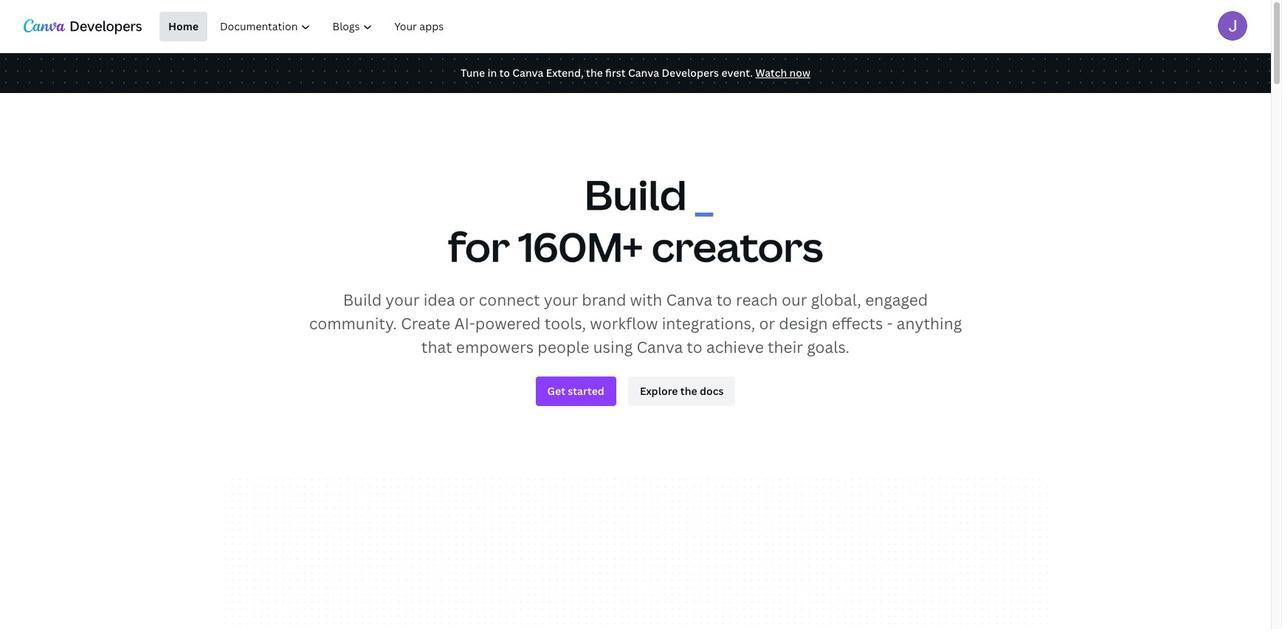 Task type: vqa. For each thing, say whether or not it's contained in the screenshot.
the rightmost the All
no



Task type: describe. For each thing, give the bounding box(es) containing it.
get started
[[548, 384, 605, 398]]

engaged
[[866, 290, 929, 310]]

apps
[[420, 19, 444, 33]]

-
[[888, 313, 893, 334]]

canva down workflow
[[637, 337, 683, 358]]

explore
[[640, 384, 678, 398]]

global,
[[812, 290, 862, 310]]

tune
[[461, 66, 485, 80]]

canva right first
[[629, 66, 660, 80]]

get
[[548, 384, 566, 398]]

using
[[594, 337, 633, 358]]

ai-
[[455, 313, 475, 334]]

tune in to canva extend, the first canva developers event. watch now
[[461, 66, 811, 80]]

anything
[[897, 313, 963, 334]]

event.
[[722, 66, 753, 80]]

community.
[[309, 313, 397, 334]]

achieve
[[707, 337, 764, 358]]

home
[[168, 19, 199, 33]]

idea
[[424, 290, 455, 310]]

powered
[[475, 313, 541, 334]]

now
[[790, 66, 811, 80]]

their
[[768, 337, 804, 358]]

0 vertical spatial to
[[500, 66, 510, 80]]

started
[[568, 384, 605, 398]]

empowers
[[456, 337, 534, 358]]

reach
[[736, 290, 778, 310]]

1 horizontal spatial the
[[681, 384, 698, 398]]

create
[[401, 313, 451, 334]]

1 your from the left
[[386, 290, 420, 310]]

0 horizontal spatial or
[[459, 290, 475, 310]]

explore the docs
[[640, 384, 724, 398]]

build
[[343, 290, 382, 310]]

jacob simon image
[[1219, 11, 1248, 40]]

0 vertical spatial the
[[587, 66, 603, 80]]

in
[[488, 66, 497, 80]]

1 vertical spatial to
[[717, 290, 733, 310]]



Task type: locate. For each thing, give the bounding box(es) containing it.
with
[[630, 290, 663, 310]]

build your idea or connect your brand with canva to reach our global, engaged community. create ai-powered tools, workflow integrations, or design effects - anything that empowers people using canva to achieve their goals.
[[309, 290, 963, 358]]

goals.
[[807, 337, 850, 358]]

0 horizontal spatial to
[[500, 66, 510, 80]]

1 horizontal spatial to
[[687, 337, 703, 358]]

extend,
[[546, 66, 584, 80]]

canva up integrations,
[[667, 290, 713, 310]]

or
[[459, 290, 475, 310], [760, 313, 776, 334]]

1 horizontal spatial or
[[760, 313, 776, 334]]

1 horizontal spatial your
[[544, 290, 578, 310]]

2 horizontal spatial to
[[717, 290, 733, 310]]

developers
[[662, 66, 719, 80]]

watch
[[756, 66, 788, 80]]

the left first
[[587, 66, 603, 80]]

first
[[606, 66, 626, 80]]

docs
[[700, 384, 724, 398]]

our
[[782, 290, 808, 310]]

your apps link
[[385, 12, 453, 41]]

home link
[[160, 12, 208, 41]]

people
[[538, 337, 590, 358]]

that
[[422, 337, 453, 358]]

explore the docs link
[[628, 377, 736, 406]]

canva
[[513, 66, 544, 80], [629, 66, 660, 80], [667, 290, 713, 310], [637, 337, 683, 358]]

canva right in
[[513, 66, 544, 80]]

get started link
[[536, 377, 617, 406]]

to
[[500, 66, 510, 80], [717, 290, 733, 310], [687, 337, 703, 358]]

integrations,
[[662, 313, 756, 334]]

your apps
[[395, 19, 444, 33]]

effects
[[832, 313, 884, 334]]

0 horizontal spatial the
[[587, 66, 603, 80]]

your up tools,
[[544, 290, 578, 310]]

0 vertical spatial or
[[459, 290, 475, 310]]

your
[[386, 290, 420, 310], [544, 290, 578, 310]]

tools,
[[545, 313, 587, 334]]

connect
[[479, 290, 540, 310]]

0 horizontal spatial your
[[386, 290, 420, 310]]

1 vertical spatial the
[[681, 384, 698, 398]]

2 your from the left
[[544, 290, 578, 310]]

1 vertical spatial or
[[760, 313, 776, 334]]

to up integrations,
[[717, 290, 733, 310]]

the
[[587, 66, 603, 80], [681, 384, 698, 398]]

or up ai-
[[459, 290, 475, 310]]

your
[[395, 19, 417, 33]]

your up create
[[386, 290, 420, 310]]

top level navigation element
[[160, 12, 456, 41]]

workflow
[[590, 313, 659, 334]]

the left "docs"
[[681, 384, 698, 398]]

2 vertical spatial to
[[687, 337, 703, 358]]

or down reach
[[760, 313, 776, 334]]

design
[[779, 313, 828, 334]]

to down integrations,
[[687, 337, 703, 358]]

brand
[[582, 290, 627, 310]]

to right in
[[500, 66, 510, 80]]



